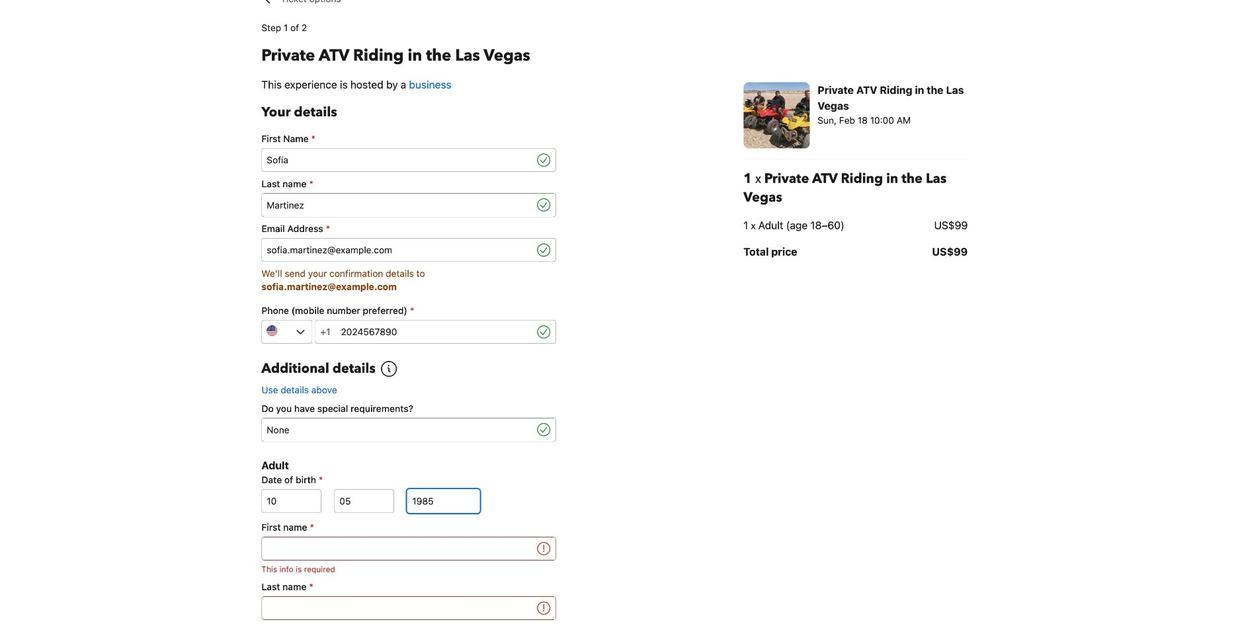 Task type: vqa. For each thing, say whether or not it's contained in the screenshot.
THE PM corresponding to 02:30 PM
no



Task type: locate. For each thing, give the bounding box(es) containing it.
YYYY field
[[407, 490, 480, 513]]

alert
[[262, 564, 556, 576]]

None email field
[[262, 238, 535, 262]]

None field
[[262, 148, 535, 172], [262, 193, 535, 217], [262, 418, 535, 442], [262, 537, 535, 561], [262, 597, 535, 621], [262, 148, 535, 172], [262, 193, 535, 217], [262, 418, 535, 442], [262, 537, 535, 561], [262, 597, 535, 621]]



Task type: describe. For each thing, give the bounding box(es) containing it.
dd field
[[262, 490, 321, 513]]

mm field
[[334, 490, 394, 513]]

Phone (mobile number preferred) telephone field
[[336, 320, 535, 344]]



